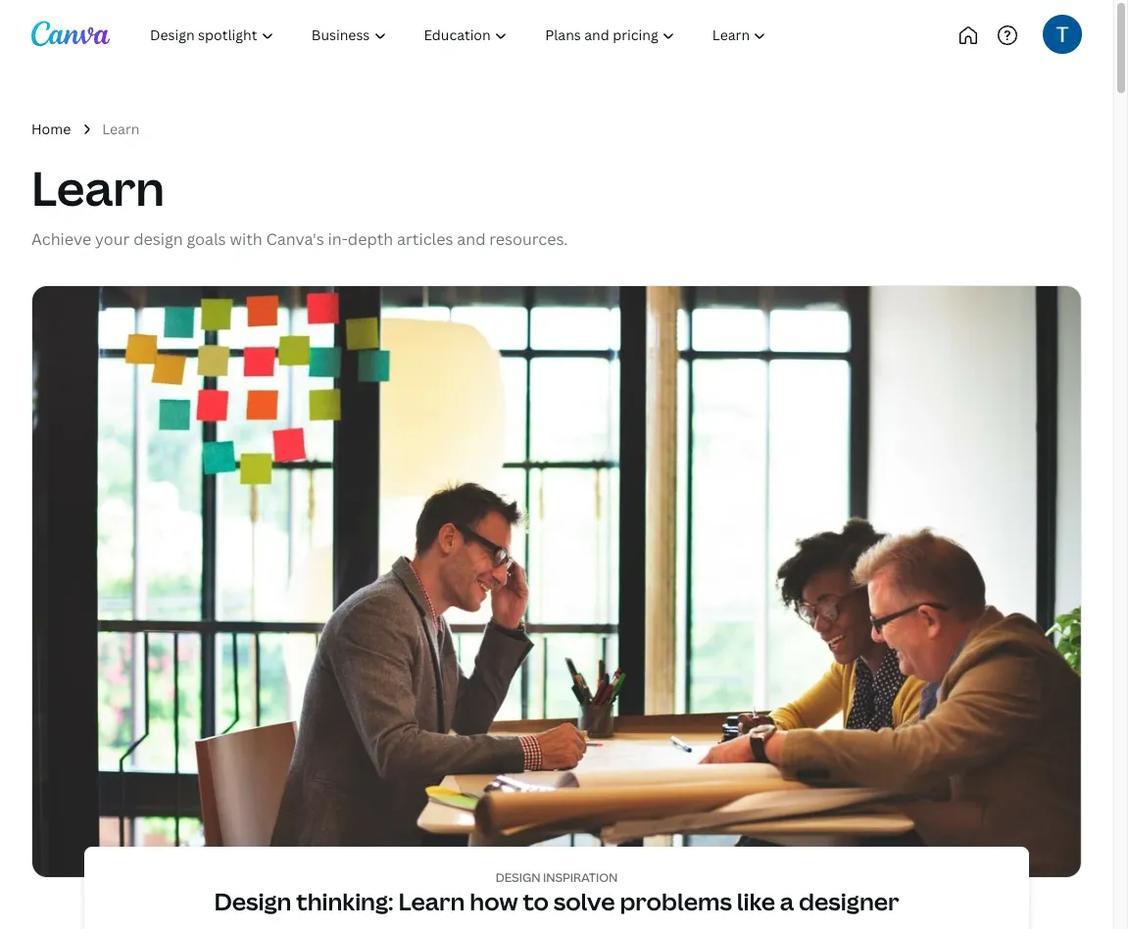 Task type: describe. For each thing, give the bounding box(es) containing it.
like
[[737, 885, 776, 918]]

with
[[230, 228, 262, 250]]

top level navigation element
[[133, 16, 851, 55]]

canva's
[[266, 228, 324, 250]]

achieve
[[31, 228, 91, 250]]

home
[[31, 120, 71, 138]]

design
[[133, 228, 183, 250]]

designer
[[799, 885, 900, 918]]

design inspiration design thinking: learn how to solve problems like a designer
[[214, 870, 900, 918]]

articles
[[397, 228, 453, 250]]

design thinking image
[[32, 287, 1082, 878]]

problems
[[620, 885, 732, 918]]

learn achieve your design goals with canva's in-depth articles and resources.
[[31, 156, 568, 250]]

solve
[[554, 885, 615, 918]]

design thinking: learn how to solve problems like a designer link
[[107, 885, 1006, 925]]



Task type: locate. For each thing, give the bounding box(es) containing it.
design
[[496, 870, 541, 887], [214, 885, 292, 918]]

thinking:
[[296, 885, 394, 918]]

learn
[[102, 120, 140, 138], [31, 156, 165, 220], [399, 885, 465, 918]]

to
[[523, 885, 549, 918]]

0 horizontal spatial design
[[214, 885, 292, 918]]

learn inside design inspiration design thinking: learn how to solve problems like a designer
[[399, 885, 465, 918]]

learn right home
[[102, 120, 140, 138]]

2 vertical spatial learn
[[399, 885, 465, 918]]

a
[[780, 885, 794, 918]]

1 vertical spatial learn
[[31, 156, 165, 220]]

depth
[[348, 228, 393, 250]]

learn inside learn achieve your design goals with canva's in-depth articles and resources.
[[31, 156, 165, 220]]

learn for learn achieve your design goals with canva's in-depth articles and resources.
[[31, 156, 165, 220]]

home link
[[31, 119, 71, 141]]

learn for learn
[[102, 120, 140, 138]]

how
[[470, 885, 518, 918]]

learn up your
[[31, 156, 165, 220]]

goals
[[187, 228, 226, 250]]

0 vertical spatial learn
[[102, 120, 140, 138]]

1 horizontal spatial design
[[496, 870, 541, 887]]

design inspiration link
[[496, 870, 618, 887]]

in-
[[328, 228, 348, 250]]

learn left how
[[399, 885, 465, 918]]

inspiration
[[543, 870, 618, 887]]

your
[[95, 228, 130, 250]]

resources.
[[490, 228, 568, 250]]

and
[[457, 228, 486, 250]]



Task type: vqa. For each thing, say whether or not it's contained in the screenshot.
more related to content
no



